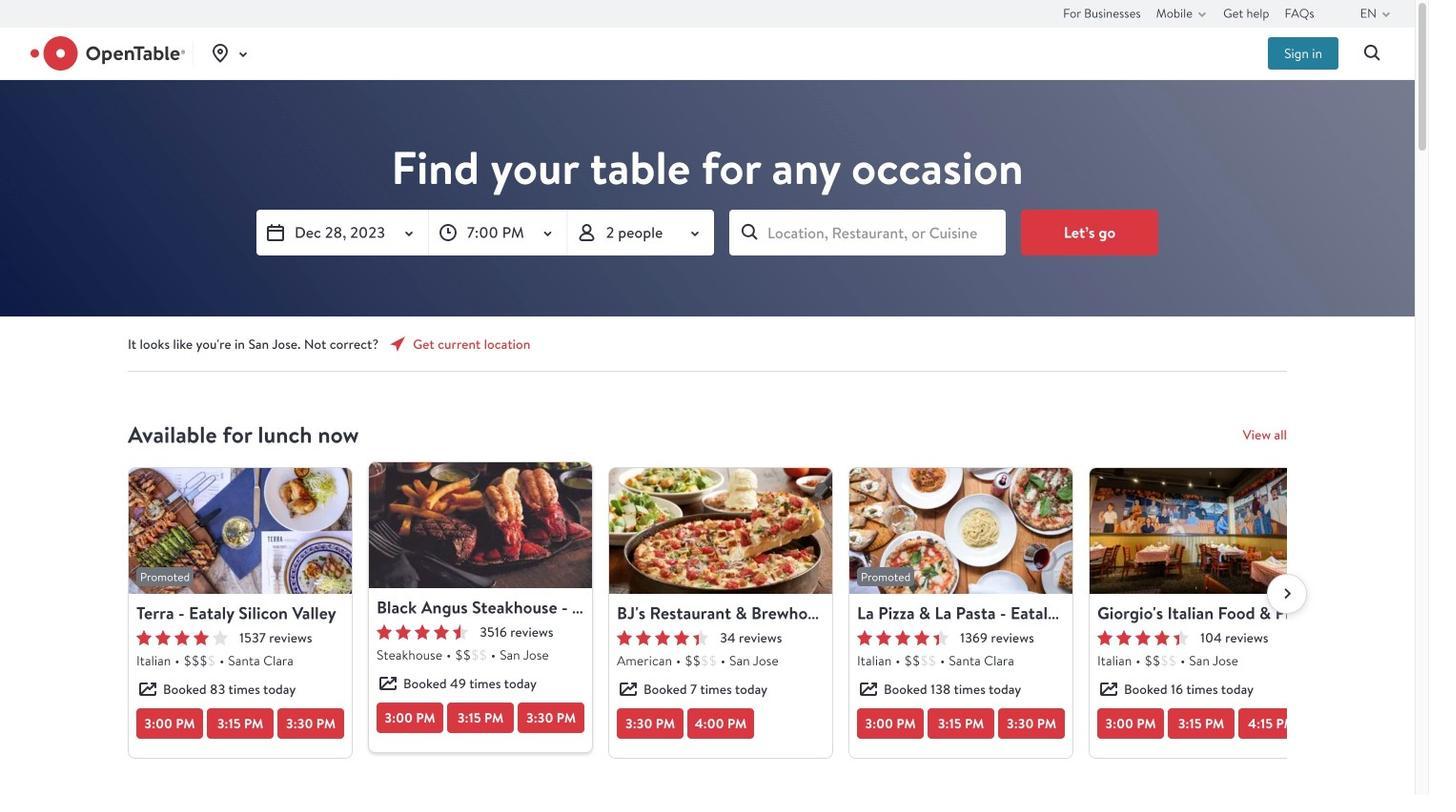 Task type: describe. For each thing, give the bounding box(es) containing it.
a photo of bj's restaurant & brewhouse - san jose restaurant image
[[610, 468, 833, 594]]

a photo of giorgio's italian food & pizzeria - san jose restaurant image
[[1090, 468, 1314, 594]]

4.6 stars image
[[377, 625, 468, 640]]

opentable logo image
[[31, 36, 185, 71]]

a photo of terra - eataly silicon valley restaurant image
[[129, 468, 352, 594]]

a photo of la pizza & la pasta - eataly silicon valley restaurant image
[[850, 468, 1073, 594]]

Please input a Location, Restaurant or Cuisine field
[[730, 210, 1006, 256]]

4.3 stars image for the a photo of bj's restaurant & brewhouse - san jose restaurant
[[617, 631, 709, 646]]

4.2 stars image
[[858, 631, 949, 646]]



Task type: locate. For each thing, give the bounding box(es) containing it.
4.3 stars image
[[617, 631, 709, 646], [1098, 631, 1189, 646]]

a photo of black angus steakhouse - blossom hill restaurant image
[[364, 459, 598, 592]]

1 horizontal spatial 4.3 stars image
[[1098, 631, 1189, 646]]

1 4.3 stars image from the left
[[617, 631, 709, 646]]

2 4.3 stars image from the left
[[1098, 631, 1189, 646]]

4.3 stars image for a photo of giorgio's italian food & pizzeria - san jose restaurant
[[1098, 631, 1189, 646]]

0 horizontal spatial 4.3 stars image
[[617, 631, 709, 646]]

None field
[[730, 210, 1006, 256]]

4.1 stars image
[[136, 631, 228, 646]]



Task type: vqa. For each thing, say whether or not it's contained in the screenshot.
The Logo Image For Postmates
no



